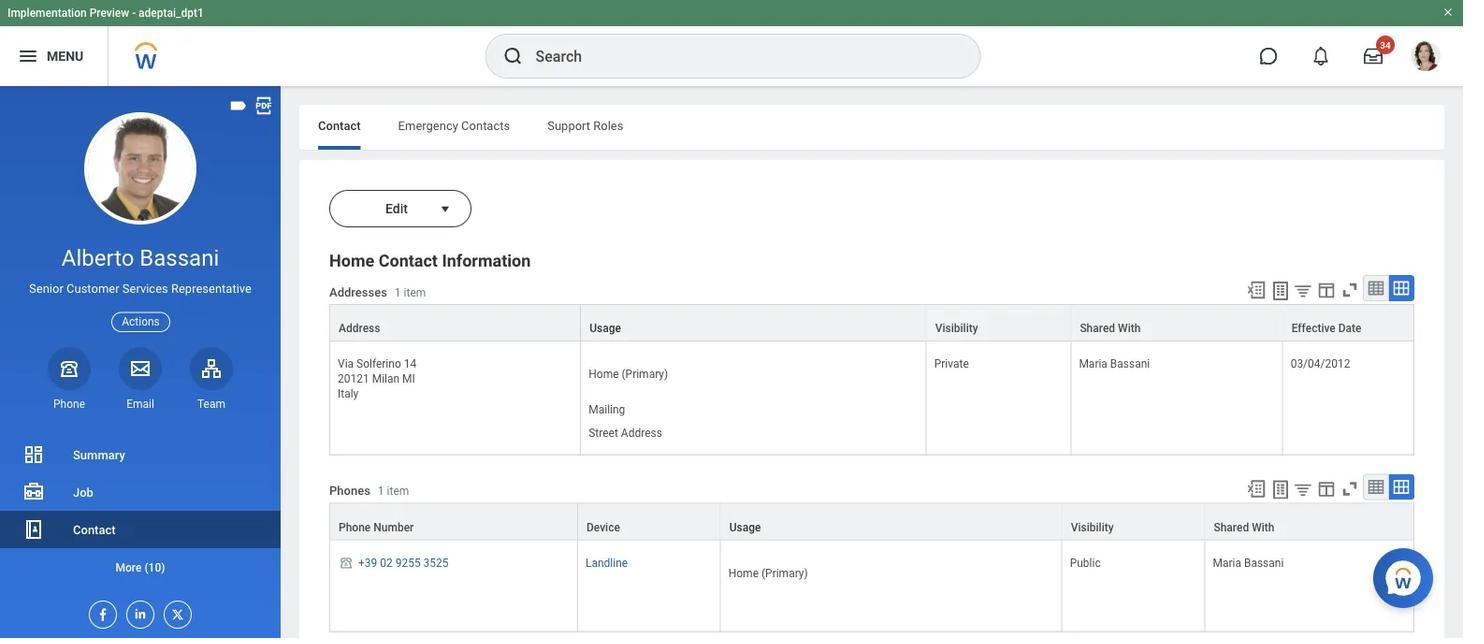 Task type: locate. For each thing, give the bounding box(es) containing it.
tag image
[[228, 95, 249, 116]]

1 export to worksheets image from the top
[[1270, 280, 1292, 302]]

2 vertical spatial contact
[[73, 523, 116, 537]]

job
[[73, 485, 94, 499]]

1 click to view/edit grid preferences image from the top
[[1316, 280, 1337, 300]]

2 horizontal spatial home
[[729, 566, 759, 580]]

phone image
[[56, 357, 82, 380]]

toolbar
[[1238, 275, 1415, 304], [1238, 474, 1415, 503]]

phone up phone image
[[339, 521, 371, 534]]

1 vertical spatial usage
[[730, 521, 761, 534]]

1 horizontal spatial address
[[621, 426, 662, 439]]

tab list containing contact
[[299, 105, 1445, 150]]

fullscreen image
[[1340, 280, 1360, 300], [1340, 478, 1360, 499]]

email button
[[119, 347, 162, 412]]

edit
[[386, 201, 408, 216]]

more (10) button
[[0, 556, 281, 579]]

1 vertical spatial address
[[621, 426, 662, 439]]

1 vertical spatial item
[[387, 484, 409, 497]]

address inside the street address element
[[621, 426, 662, 439]]

0 horizontal spatial shared
[[1080, 322, 1115, 335]]

1 right phones
[[378, 484, 384, 497]]

home (primary) for leftmost the home (primary) element
[[589, 368, 668, 381]]

address
[[339, 322, 380, 335], [621, 426, 662, 439]]

20121
[[338, 373, 369, 386]]

(primary)
[[622, 368, 668, 381], [762, 566, 808, 580]]

number
[[374, 521, 414, 534]]

1 vertical spatial (primary)
[[762, 566, 808, 580]]

0 horizontal spatial (primary)
[[622, 368, 668, 381]]

9255
[[395, 556, 421, 569]]

0 vertical spatial click to view/edit grid preferences image
[[1316, 280, 1337, 300]]

0 vertical spatial fullscreen image
[[1340, 280, 1360, 300]]

summary link
[[0, 436, 281, 473]]

adeptai_dpt1
[[139, 7, 204, 20]]

0 vertical spatial bassani
[[140, 245, 219, 271]]

row
[[329, 304, 1415, 342], [329, 342, 1415, 455], [329, 503, 1415, 540], [329, 540, 1415, 632]]

list containing summary
[[0, 436, 281, 586]]

fullscreen image for addresses
[[1340, 280, 1360, 300]]

item
[[404, 286, 426, 299], [387, 484, 409, 497]]

tab list
[[299, 105, 1445, 150]]

0 horizontal spatial with
[[1118, 322, 1141, 335]]

1 vertical spatial bassani
[[1110, 357, 1150, 371]]

0 horizontal spatial maria bassani element
[[1079, 354, 1150, 371]]

list
[[0, 436, 281, 586]]

information
[[442, 251, 531, 271]]

0 horizontal spatial phone
[[53, 398, 85, 411]]

1 right addresses
[[395, 286, 401, 299]]

emergency
[[398, 118, 458, 132]]

0 vertical spatial maria
[[1079, 357, 1108, 371]]

3525
[[423, 556, 449, 569]]

usage
[[590, 322, 621, 335], [730, 521, 761, 534]]

1 vertical spatial phone
[[339, 521, 371, 534]]

0 horizontal spatial visibility
[[935, 322, 978, 335]]

private
[[934, 357, 969, 371]]

notifications large image
[[1312, 47, 1330, 65]]

summary image
[[22, 443, 45, 466]]

click to view/edit grid preferences image right select to filter grid data image
[[1316, 478, 1337, 499]]

contact down job
[[73, 523, 116, 537]]

visibility up private element
[[935, 322, 978, 335]]

1 vertical spatial home (primary)
[[729, 566, 808, 580]]

0 vertical spatial toolbar
[[1238, 275, 1415, 304]]

addresses
[[329, 285, 387, 299]]

address down addresses
[[339, 322, 380, 335]]

alberto bassani
[[62, 245, 219, 271]]

x image
[[165, 602, 185, 622]]

1 vertical spatial export to worksheets image
[[1270, 478, 1292, 501]]

visibility up public element
[[1071, 521, 1114, 534]]

shared
[[1080, 322, 1115, 335], [1214, 521, 1249, 534]]

home
[[329, 251, 374, 271], [589, 368, 619, 381], [729, 566, 759, 580]]

home (primary)
[[589, 368, 668, 381], [729, 566, 808, 580]]

2 fullscreen image from the top
[[1340, 478, 1360, 499]]

1 vertical spatial shared
[[1214, 521, 1249, 534]]

alberto
[[62, 245, 134, 271]]

street
[[589, 426, 618, 439]]

contact inside list
[[73, 523, 116, 537]]

contact inside tab list
[[318, 118, 361, 132]]

1 horizontal spatial contact
[[318, 118, 361, 132]]

justify image
[[17, 45, 39, 67]]

phone inside popup button
[[339, 521, 371, 534]]

0 horizontal spatial home (primary)
[[589, 368, 668, 381]]

1 vertical spatial maria bassani element
[[1213, 552, 1284, 569]]

job link
[[0, 473, 281, 511]]

1 vertical spatial contact
[[379, 251, 438, 271]]

date
[[1339, 322, 1362, 335]]

1 row from the top
[[329, 304, 1415, 342]]

0 horizontal spatial shared with
[[1080, 322, 1141, 335]]

+39 02 9255 3525
[[358, 556, 449, 569]]

contact up addresses 1 item
[[379, 251, 438, 271]]

email alberto bassani element
[[119, 397, 162, 412]]

row containing via solferino 14
[[329, 342, 1415, 455]]

1 horizontal spatial phone
[[339, 521, 371, 534]]

1 horizontal spatial (primary)
[[762, 566, 808, 580]]

0 vertical spatial visibility
[[935, 322, 978, 335]]

shared with button
[[1072, 305, 1282, 341], [1206, 504, 1414, 539]]

2 vertical spatial home
[[729, 566, 759, 580]]

1 vertical spatial expand table image
[[1392, 478, 1411, 496]]

fullscreen image left table icon
[[1340, 478, 1360, 499]]

contact left emergency
[[318, 118, 361, 132]]

view printable version (pdf) image
[[254, 95, 274, 116]]

2 export to worksheets image from the top
[[1270, 478, 1292, 501]]

1 vertical spatial toolbar
[[1238, 474, 1415, 503]]

1 horizontal spatial home
[[589, 368, 619, 381]]

1 vertical spatial visibility
[[1071, 521, 1114, 534]]

0 vertical spatial 1
[[395, 286, 401, 299]]

private element
[[934, 354, 969, 371]]

more (10) button
[[0, 548, 281, 586]]

1 horizontal spatial home (primary) element
[[729, 563, 808, 580]]

visibility button
[[927, 305, 1071, 341], [1063, 504, 1205, 539]]

0 vertical spatial phone
[[53, 398, 85, 411]]

0 vertical spatial export to worksheets image
[[1270, 280, 1292, 302]]

0 horizontal spatial 1
[[378, 484, 384, 497]]

address right street
[[621, 426, 662, 439]]

1 horizontal spatial visibility
[[1071, 521, 1114, 534]]

bassani inside the navigation pane region
[[140, 245, 219, 271]]

fullscreen image left table image
[[1340, 280, 1360, 300]]

inbox large image
[[1364, 47, 1383, 65]]

1 vertical spatial 1
[[378, 484, 384, 497]]

italy
[[338, 388, 359, 401]]

device
[[587, 521, 620, 534]]

0 vertical spatial item
[[404, 286, 426, 299]]

item up "number"
[[387, 484, 409, 497]]

1 for phones
[[378, 484, 384, 497]]

actions button
[[112, 312, 170, 332]]

14
[[404, 357, 417, 371]]

2 vertical spatial bassani
[[1244, 556, 1284, 569]]

1 horizontal spatial shared with
[[1214, 521, 1275, 534]]

linkedin image
[[127, 602, 148, 621]]

1 vertical spatial maria
[[1213, 556, 1242, 569]]

0 horizontal spatial usage
[[590, 322, 621, 335]]

effective date
[[1292, 322, 1362, 335]]

0 vertical spatial home
[[329, 251, 374, 271]]

via
[[338, 357, 354, 371]]

item inside addresses 1 item
[[404, 286, 426, 299]]

visibility
[[935, 322, 978, 335], [1071, 521, 1114, 534]]

+39
[[358, 556, 377, 569]]

1
[[395, 286, 401, 299], [378, 484, 384, 497]]

item down home contact information
[[404, 286, 426, 299]]

2 click to view/edit grid preferences image from the top
[[1316, 478, 1337, 499]]

export to worksheets image left select to filter grid data image
[[1270, 478, 1292, 501]]

search image
[[502, 45, 524, 67]]

0 horizontal spatial home (primary) element
[[589, 364, 668, 381]]

export to worksheets image left select to filter grid data icon
[[1270, 280, 1292, 302]]

0 horizontal spatial bassani
[[140, 245, 219, 271]]

0 vertical spatial contact
[[318, 118, 361, 132]]

mailing element
[[589, 399, 625, 416]]

phone inside popup button
[[53, 398, 85, 411]]

0 horizontal spatial maria bassani
[[1079, 357, 1150, 371]]

export to worksheets image for addresses
[[1270, 280, 1292, 302]]

2 horizontal spatial contact
[[379, 251, 438, 271]]

mailing
[[589, 403, 625, 416]]

02
[[380, 556, 393, 569]]

summary
[[73, 448, 125, 462]]

expand table image right table icon
[[1392, 478, 1411, 496]]

via solferino 14 20121 milan mi italy
[[338, 357, 417, 401]]

shared with button down select to filter grid data image
[[1206, 504, 1414, 539]]

expand table image right table image
[[1392, 279, 1411, 298]]

maria bassani element
[[1079, 354, 1150, 371], [1213, 552, 1284, 569]]

contacts
[[461, 118, 510, 132]]

click to view/edit grid preferences image
[[1316, 280, 1337, 300], [1316, 478, 1337, 499]]

1 vertical spatial click to view/edit grid preferences image
[[1316, 478, 1337, 499]]

2 horizontal spatial bassani
[[1244, 556, 1284, 569]]

actions
[[122, 315, 160, 328]]

2 row from the top
[[329, 342, 1415, 455]]

home (primary) element
[[589, 364, 668, 381], [729, 563, 808, 580]]

1 expand table image from the top
[[1392, 279, 1411, 298]]

0 horizontal spatial maria
[[1079, 357, 1108, 371]]

phone image
[[338, 555, 355, 570]]

shared with button down export to excel icon
[[1072, 305, 1282, 341]]

street address element
[[589, 423, 662, 439]]

items selected list
[[589, 399, 692, 443]]

email
[[126, 398, 154, 411]]

1 horizontal spatial 1
[[395, 286, 401, 299]]

1 toolbar from the top
[[1238, 275, 1415, 304]]

0 vertical spatial address
[[339, 322, 380, 335]]

home (primary) for bottommost the home (primary) element
[[729, 566, 808, 580]]

phone for phone
[[53, 398, 85, 411]]

0 vertical spatial home (primary)
[[589, 368, 668, 381]]

mi
[[402, 373, 415, 386]]

1 horizontal spatial with
[[1252, 521, 1275, 534]]

2 toolbar from the top
[[1238, 474, 1415, 503]]

1 vertical spatial home
[[589, 368, 619, 381]]

more
[[116, 561, 142, 574]]

maria bassani
[[1079, 357, 1150, 371], [1213, 556, 1284, 569]]

(primary) for leftmost the home (primary) element
[[622, 368, 668, 381]]

1 horizontal spatial home (primary)
[[729, 566, 808, 580]]

0 horizontal spatial address
[[339, 322, 380, 335]]

3 row from the top
[[329, 503, 1415, 540]]

1 for addresses
[[395, 286, 401, 299]]

1 inside addresses 1 item
[[395, 286, 401, 299]]

1 horizontal spatial shared
[[1214, 521, 1249, 534]]

phone down phone icon
[[53, 398, 85, 411]]

home for bottommost the home (primary) element
[[729, 566, 759, 580]]

usage button
[[581, 305, 926, 341], [721, 504, 1062, 539]]

4 row from the top
[[329, 540, 1415, 632]]

visibility button up public element
[[1063, 504, 1205, 539]]

milan
[[372, 373, 400, 386]]

bassani
[[140, 245, 219, 271], [1110, 357, 1150, 371], [1244, 556, 1284, 569]]

contact
[[318, 118, 361, 132], [379, 251, 438, 271], [73, 523, 116, 537]]

1 horizontal spatial maria bassani
[[1213, 556, 1284, 569]]

menu banner
[[0, 0, 1463, 86]]

support
[[548, 118, 590, 132]]

0 horizontal spatial contact
[[73, 523, 116, 537]]

click to view/edit grid preferences image for phones
[[1316, 478, 1337, 499]]

1 vertical spatial shared with
[[1214, 521, 1275, 534]]

2 expand table image from the top
[[1392, 478, 1411, 496]]

expand table image
[[1392, 279, 1411, 298], [1392, 478, 1411, 496]]

visibility for top visibility popup button
[[935, 322, 978, 335]]

with
[[1118, 322, 1141, 335], [1252, 521, 1275, 534]]

1 vertical spatial fullscreen image
[[1340, 478, 1360, 499]]

1 vertical spatial usage button
[[721, 504, 1062, 539]]

click to view/edit grid preferences image right select to filter grid data icon
[[1316, 280, 1337, 300]]

1 fullscreen image from the top
[[1340, 280, 1360, 300]]

0 vertical spatial usage
[[590, 322, 621, 335]]

maria
[[1079, 357, 1108, 371], [1213, 556, 1242, 569]]

customer
[[66, 282, 119, 296]]

item inside phones 1 item
[[387, 484, 409, 497]]

shared with
[[1080, 322, 1141, 335], [1214, 521, 1275, 534]]

click to view/edit grid preferences image for addresses
[[1316, 280, 1337, 300]]

0 vertical spatial expand table image
[[1392, 279, 1411, 298]]

0 vertical spatial (primary)
[[622, 368, 668, 381]]

export to worksheets image
[[1270, 280, 1292, 302], [1270, 478, 1292, 501]]

1 vertical spatial with
[[1252, 521, 1275, 534]]

1 inside phones 1 item
[[378, 484, 384, 497]]

0 horizontal spatial home
[[329, 251, 374, 271]]

visibility button up private element
[[927, 305, 1071, 341]]

1 horizontal spatial maria
[[1213, 556, 1242, 569]]

0 vertical spatial home (primary) element
[[589, 364, 668, 381]]

phone
[[53, 398, 85, 411], [339, 521, 371, 534]]

0 vertical spatial shared
[[1080, 322, 1115, 335]]



Task type: vqa. For each thing, say whether or not it's contained in the screenshot.
1.16
no



Task type: describe. For each thing, give the bounding box(es) containing it.
phones
[[329, 483, 370, 497]]

1 horizontal spatial usage
[[730, 521, 761, 534]]

implementation
[[7, 7, 87, 20]]

facebook image
[[90, 602, 110, 622]]

device button
[[578, 504, 720, 539]]

representative
[[171, 282, 252, 296]]

navigation pane region
[[0, 86, 281, 638]]

close environment banner image
[[1443, 7, 1454, 18]]

fullscreen image for phones
[[1340, 478, 1360, 499]]

03/04/2012
[[1291, 357, 1351, 371]]

0 vertical spatial shared with button
[[1072, 305, 1282, 341]]

preview
[[90, 7, 129, 20]]

+39 02 9255 3525 link
[[358, 552, 449, 569]]

phone alberto bassani element
[[48, 397, 91, 412]]

solferino
[[357, 357, 401, 371]]

job image
[[22, 481, 45, 503]]

table image
[[1367, 279, 1386, 298]]

more (10)
[[116, 561, 165, 574]]

expand table image for addresses
[[1392, 279, 1411, 298]]

phone for phone number
[[339, 521, 371, 534]]

0 vertical spatial maria bassani
[[1079, 357, 1150, 371]]

landline
[[586, 556, 628, 569]]

export to worksheets image for phones
[[1270, 478, 1292, 501]]

effective
[[1292, 322, 1336, 335]]

phone number button
[[330, 504, 577, 539]]

1 horizontal spatial maria bassani element
[[1213, 552, 1284, 569]]

row containing address
[[329, 304, 1415, 342]]

34 button
[[1353, 36, 1395, 77]]

export to excel image
[[1246, 280, 1267, 300]]

addresses 1 item
[[329, 285, 426, 299]]

phone button
[[48, 347, 91, 412]]

address button
[[330, 305, 580, 341]]

implementation preview -   adeptai_dpt1
[[7, 7, 204, 20]]

row containing +39 02 9255 3525
[[329, 540, 1415, 632]]

public
[[1070, 556, 1101, 569]]

team alberto bassani element
[[190, 397, 233, 412]]

visibility for bottom visibility popup button
[[1071, 521, 1114, 534]]

toolbar for phones
[[1238, 474, 1415, 503]]

table image
[[1367, 478, 1386, 496]]

0 vertical spatial maria bassani element
[[1079, 354, 1150, 371]]

emergency contacts
[[398, 118, 510, 132]]

public element
[[1070, 552, 1101, 569]]

home for leftmost the home (primary) element
[[589, 368, 619, 381]]

select to filter grid data image
[[1293, 281, 1314, 300]]

street address
[[589, 426, 662, 439]]

34
[[1380, 39, 1391, 51]]

1 vertical spatial shared with button
[[1206, 504, 1414, 539]]

home contact information
[[329, 251, 531, 271]]

0 vertical spatial shared with
[[1080, 322, 1141, 335]]

senior
[[29, 282, 63, 296]]

item for phones
[[387, 484, 409, 497]]

caret down image
[[434, 202, 457, 217]]

(10)
[[144, 561, 165, 574]]

services
[[122, 282, 168, 296]]

1 vertical spatial home (primary) element
[[729, 563, 808, 580]]

contact image
[[22, 518, 45, 541]]

export to excel image
[[1246, 478, 1267, 499]]

phones 1 item
[[329, 483, 409, 497]]

0 vertical spatial with
[[1118, 322, 1141, 335]]

address inside address popup button
[[339, 322, 380, 335]]

senior customer services representative
[[29, 282, 252, 296]]

landline link
[[586, 552, 628, 569]]

phone number
[[339, 521, 414, 534]]

-
[[132, 7, 136, 20]]

profile logan mcneil image
[[1411, 41, 1441, 75]]

select to filter grid data image
[[1293, 479, 1314, 499]]

roles
[[593, 118, 624, 132]]

menu button
[[0, 26, 108, 86]]

toolbar for addresses
[[1238, 275, 1415, 304]]

effective date button
[[1283, 305, 1414, 341]]

contact link
[[0, 511, 281, 548]]

(primary) for bottommost the home (primary) element
[[762, 566, 808, 580]]

1 vertical spatial maria bassani
[[1213, 556, 1284, 569]]

mail image
[[129, 357, 152, 380]]

Search Workday  search field
[[536, 36, 942, 77]]

0 vertical spatial visibility button
[[927, 305, 1071, 341]]

1 horizontal spatial bassani
[[1110, 357, 1150, 371]]

0 vertical spatial usage button
[[581, 305, 926, 341]]

item for addresses
[[404, 286, 426, 299]]

team link
[[190, 347, 233, 412]]

team
[[197, 398, 225, 411]]

edit button
[[329, 190, 434, 227]]

menu
[[47, 48, 83, 64]]

1 vertical spatial visibility button
[[1063, 504, 1205, 539]]

view team image
[[200, 357, 223, 380]]

support roles
[[548, 118, 624, 132]]

row containing phone number
[[329, 503, 1415, 540]]

expand table image for phones
[[1392, 478, 1411, 496]]



